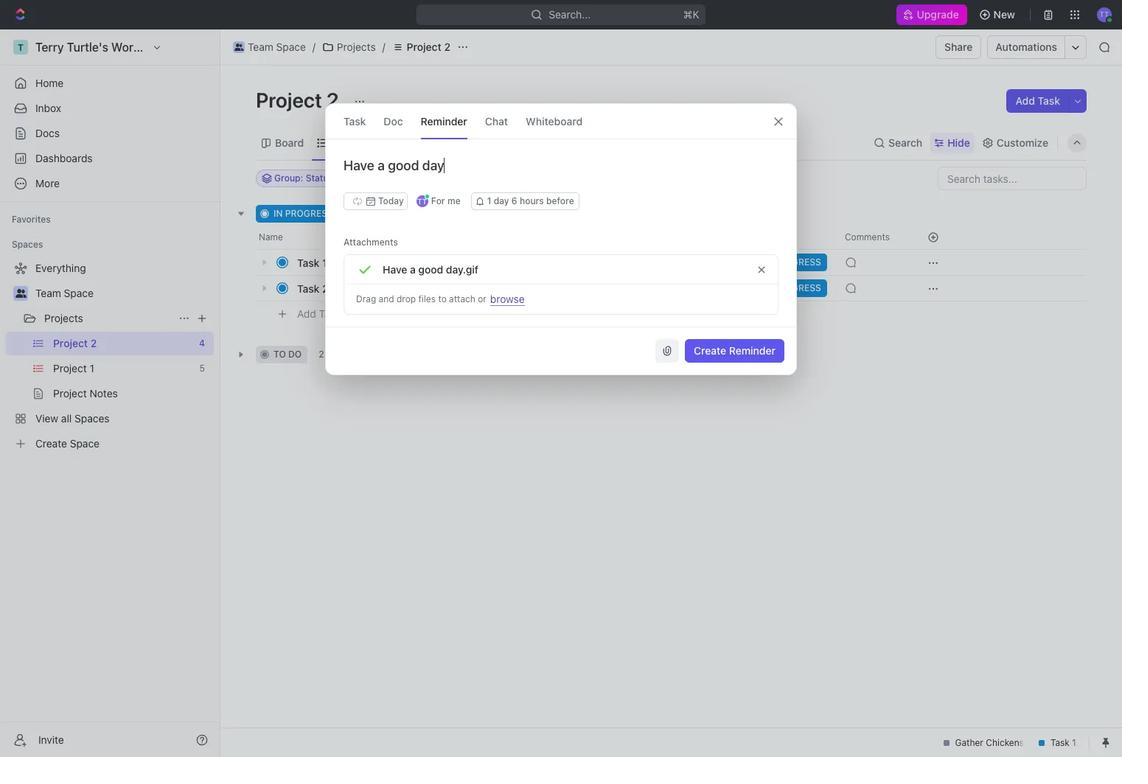 Task type: describe. For each thing, give the bounding box(es) containing it.
2 / from the left
[[382, 41, 385, 53]]

favorites
[[12, 214, 51, 225]]

do
[[288, 349, 302, 360]]

team inside sidebar navigation
[[35, 287, 61, 299]]

day
[[494, 195, 509, 206]]

task down tt
[[415, 208, 435, 219]]

browse
[[490, 292, 525, 305]]

create reminder
[[694, 344, 776, 357]]

1 day 6 hours before
[[487, 195, 574, 206]]

Reminder na﻿me or type '/' for commands text field
[[326, 157, 796, 192]]

add for the leftmost add task button
[[297, 307, 316, 320]]

board
[[275, 136, 304, 149]]

search
[[888, 136, 922, 149]]

create
[[694, 344, 726, 357]]

attachments
[[344, 237, 398, 248]]

list
[[331, 136, 349, 149]]

0 vertical spatial add task button
[[1007, 89, 1069, 113]]

task inside dialog
[[344, 115, 366, 127]]

1 horizontal spatial project
[[407, 41, 441, 53]]

invite
[[38, 733, 64, 746]]

or
[[478, 293, 487, 304]]

2 vertical spatial add task
[[297, 307, 341, 320]]

dialog containing task
[[325, 103, 797, 375]]

new
[[994, 8, 1015, 21]]

whiteboard button
[[526, 104, 583, 139]]

1 vertical spatial projects link
[[44, 307, 173, 330]]

files
[[418, 293, 436, 304]]

whiteboard
[[526, 115, 583, 127]]

0 vertical spatial reminder
[[421, 115, 467, 127]]

share
[[945, 41, 973, 53]]

1 horizontal spatial user group image
[[234, 43, 243, 51]]

Search tasks... text field
[[939, 167, 1086, 189]]

1 down attachments
[[344, 257, 348, 268]]

before
[[546, 195, 574, 206]]

day.gif
[[446, 263, 478, 275]]

home
[[35, 77, 64, 89]]

dashboards link
[[6, 147, 214, 170]]

reminder inside button
[[729, 344, 776, 357]]

task down task 2
[[319, 307, 341, 320]]

today
[[378, 195, 404, 206]]

doc
[[384, 115, 403, 127]]

task down 'task 1'
[[297, 282, 320, 295]]

table link
[[444, 132, 473, 153]]

gantt
[[501, 136, 528, 149]]

1 vertical spatial add
[[396, 208, 413, 219]]

customize button
[[977, 132, 1053, 153]]

1 horizontal spatial add task
[[396, 208, 435, 219]]

in progress
[[274, 208, 333, 219]]

share button
[[936, 35, 982, 59]]

0 vertical spatial team space link
[[229, 38, 310, 56]]

new button
[[973, 3, 1024, 27]]

inbox link
[[6, 97, 214, 120]]

task up customize
[[1038, 94, 1060, 107]]

dashboards
[[35, 152, 93, 164]]

docs
[[35, 127, 60, 139]]

today button
[[344, 192, 407, 210]]

1 horizontal spatial add task button
[[378, 205, 441, 223]]

spaces
[[12, 239, 43, 250]]

and
[[379, 293, 394, 304]]

create reminder button
[[685, 339, 784, 363]]

home link
[[6, 72, 214, 95]]

1 horizontal spatial space
[[276, 41, 306, 53]]

0 vertical spatial team
[[248, 41, 273, 53]]

2 horizontal spatial add task
[[1016, 94, 1060, 107]]

have a good day.gif
[[383, 263, 478, 275]]

me
[[447, 195, 461, 206]]

0 horizontal spatial add task button
[[290, 305, 347, 323]]

⌘k
[[683, 8, 700, 21]]

tree inside sidebar navigation
[[6, 257, 214, 456]]



Task type: locate. For each thing, give the bounding box(es) containing it.
project
[[407, 41, 441, 53], [256, 88, 322, 112]]

1 vertical spatial to
[[274, 349, 286, 360]]

1 vertical spatial project 2
[[256, 88, 343, 112]]

drag
[[356, 293, 376, 304]]

1 horizontal spatial to
[[438, 293, 447, 304]]

add up customize
[[1016, 94, 1035, 107]]

0 horizontal spatial team space
[[35, 287, 94, 299]]

task 2
[[297, 282, 328, 295]]

team space
[[248, 41, 306, 53], [35, 287, 94, 299]]

for
[[431, 195, 445, 206]]

chat button
[[485, 104, 508, 139]]

1 button for 1
[[330, 255, 351, 270]]

task button
[[344, 104, 366, 139]]

reminder button
[[421, 104, 467, 139]]

to left "do" at the left
[[274, 349, 286, 360]]

tt
[[417, 197, 427, 206]]

0 vertical spatial add task
[[1016, 94, 1060, 107]]

0 vertical spatial space
[[276, 41, 306, 53]]

team space link
[[229, 38, 310, 56], [35, 282, 211, 305]]

1 day 6 hours before button
[[471, 192, 579, 210]]

to
[[438, 293, 447, 304], [274, 349, 286, 360]]

reminder up table 'link'
[[421, 115, 467, 127]]

1 horizontal spatial /
[[382, 41, 385, 53]]

0 vertical spatial add
[[1016, 94, 1035, 107]]

projects link
[[318, 38, 379, 56], [44, 307, 173, 330]]

task up list
[[344, 115, 366, 127]]

1 button left drag
[[331, 281, 352, 296]]

1 vertical spatial team
[[35, 287, 61, 299]]

1 inside 1 day 6 hours before dropdown button
[[487, 195, 491, 206]]

table
[[447, 136, 473, 149]]

2 horizontal spatial add
[[1016, 94, 1035, 107]]

for me
[[431, 195, 461, 206]]

space inside sidebar navigation
[[64, 287, 94, 299]]

reminder right create
[[729, 344, 776, 357]]

dialog
[[325, 103, 797, 375]]

add task up customize
[[1016, 94, 1060, 107]]

2 vertical spatial add task button
[[290, 305, 347, 323]]

0 horizontal spatial reminder
[[421, 115, 467, 127]]

0 horizontal spatial /
[[312, 41, 316, 53]]

0 vertical spatial project
[[407, 41, 441, 53]]

have
[[383, 263, 407, 275]]

favorites button
[[6, 211, 57, 229]]

2 vertical spatial add
[[297, 307, 316, 320]]

team space inside sidebar navigation
[[35, 287, 94, 299]]

add
[[1016, 94, 1035, 107], [396, 208, 413, 219], [297, 307, 316, 320]]

0 horizontal spatial projects link
[[44, 307, 173, 330]]

1 horizontal spatial team
[[248, 41, 273, 53]]

user group image inside sidebar navigation
[[15, 289, 26, 298]]

1 / from the left
[[312, 41, 316, 53]]

2 horizontal spatial add task button
[[1007, 89, 1069, 113]]

1 horizontal spatial reminder
[[729, 344, 776, 357]]

add down today
[[396, 208, 413, 219]]

0 horizontal spatial team space link
[[35, 282, 211, 305]]

hide
[[948, 136, 970, 149]]

0 horizontal spatial add task
[[297, 307, 341, 320]]

0 vertical spatial user group image
[[234, 43, 243, 51]]

0 horizontal spatial project
[[256, 88, 322, 112]]

add down task 2
[[297, 307, 316, 320]]

1
[[487, 195, 491, 206], [322, 256, 327, 269], [344, 257, 348, 268], [345, 282, 350, 293]]

1 vertical spatial project
[[256, 88, 322, 112]]

hours
[[520, 195, 544, 206]]

to right files
[[438, 293, 447, 304]]

in
[[274, 208, 283, 219]]

to inside drag and drop files to attach or browse
[[438, 293, 447, 304]]

progress
[[285, 208, 333, 219]]

task
[[1038, 94, 1060, 107], [344, 115, 366, 127], [415, 208, 435, 219], [297, 256, 320, 269], [297, 282, 320, 295], [319, 307, 341, 320]]

1 horizontal spatial team space
[[248, 41, 306, 53]]

1 horizontal spatial add
[[396, 208, 413, 219]]

a
[[410, 263, 416, 275]]

attach
[[449, 293, 475, 304]]

tree containing team space
[[6, 257, 214, 456]]

to do
[[274, 349, 302, 360]]

1 horizontal spatial team space link
[[229, 38, 310, 56]]

0 horizontal spatial user group image
[[15, 289, 26, 298]]

project 2 link
[[388, 38, 454, 56]]

add task
[[1016, 94, 1060, 107], [396, 208, 435, 219], [297, 307, 341, 320]]

0 vertical spatial project 2
[[407, 41, 450, 53]]

calendar
[[376, 136, 420, 149]]

1 vertical spatial team space link
[[35, 282, 211, 305]]

0 horizontal spatial to
[[274, 349, 286, 360]]

upgrade link
[[897, 4, 967, 25]]

6
[[512, 195, 517, 206]]

0 horizontal spatial add
[[297, 307, 316, 320]]

1 button for 2
[[331, 281, 352, 296]]

add task down task 2
[[297, 307, 341, 320]]

1 vertical spatial user group image
[[15, 289, 26, 298]]

1 left day
[[487, 195, 491, 206]]

docs link
[[6, 122, 214, 145]]

1 horizontal spatial project 2
[[407, 41, 450, 53]]

space
[[276, 41, 306, 53], [64, 287, 94, 299]]

0 horizontal spatial team
[[35, 287, 61, 299]]

good
[[418, 263, 443, 275]]

customize
[[997, 136, 1048, 149]]

inbox
[[35, 102, 61, 114]]

0 vertical spatial projects link
[[318, 38, 379, 56]]

/
[[312, 41, 316, 53], [382, 41, 385, 53]]

tree
[[6, 257, 214, 456]]

1 up task 2
[[322, 256, 327, 269]]

0 vertical spatial team space
[[248, 41, 306, 53]]

projects
[[337, 41, 376, 53], [44, 312, 83, 324]]

projects inside sidebar navigation
[[44, 312, 83, 324]]

calendar link
[[373, 132, 420, 153]]

1 vertical spatial team space
[[35, 287, 94, 299]]

1 vertical spatial 1 button
[[331, 281, 352, 296]]

add for add task button to the top
[[1016, 94, 1035, 107]]

gantt link
[[498, 132, 528, 153]]

1 button right 'task 1'
[[330, 255, 351, 270]]

task 1
[[297, 256, 327, 269]]

0 vertical spatial to
[[438, 293, 447, 304]]

team
[[248, 41, 273, 53], [35, 287, 61, 299]]

hide button
[[930, 132, 975, 153]]

0 vertical spatial 1 button
[[330, 255, 351, 270]]

upgrade
[[917, 8, 960, 21]]

0 horizontal spatial project 2
[[256, 88, 343, 112]]

list link
[[328, 132, 349, 153]]

drop
[[397, 293, 416, 304]]

task up task 2
[[297, 256, 320, 269]]

1 vertical spatial add task button
[[378, 205, 441, 223]]

0 vertical spatial projects
[[337, 41, 376, 53]]

1 horizontal spatial projects link
[[318, 38, 379, 56]]

reminder
[[421, 115, 467, 127], [729, 344, 776, 357]]

1 vertical spatial projects
[[44, 312, 83, 324]]

1 vertical spatial add task
[[396, 208, 435, 219]]

doc button
[[384, 104, 403, 139]]

sidebar navigation
[[0, 29, 220, 757]]

user group image
[[234, 43, 243, 51], [15, 289, 26, 298]]

1 horizontal spatial projects
[[337, 41, 376, 53]]

drag and drop files to attach or browse
[[356, 292, 525, 305]]

project 2
[[407, 41, 450, 53], [256, 88, 343, 112]]

board link
[[272, 132, 304, 153]]

2
[[444, 41, 450, 53], [327, 88, 339, 112], [350, 208, 356, 219], [322, 282, 328, 295], [319, 349, 324, 360]]

search button
[[869, 132, 927, 153]]

1 vertical spatial space
[[64, 287, 94, 299]]

chat
[[485, 115, 508, 127]]

0 horizontal spatial projects
[[44, 312, 83, 324]]

automations
[[996, 41, 1057, 53]]

search...
[[549, 8, 591, 21]]

add task down tt
[[396, 208, 435, 219]]

1 vertical spatial reminder
[[729, 344, 776, 357]]

1 button
[[330, 255, 351, 270], [331, 281, 352, 296]]

0 horizontal spatial space
[[64, 287, 94, 299]]

1 left drag
[[345, 282, 350, 293]]

automations button
[[988, 36, 1065, 58]]

add task button
[[1007, 89, 1069, 113], [378, 205, 441, 223], [290, 305, 347, 323]]



Task type: vqa. For each thing, say whether or not it's contained in the screenshot.
To Do
yes



